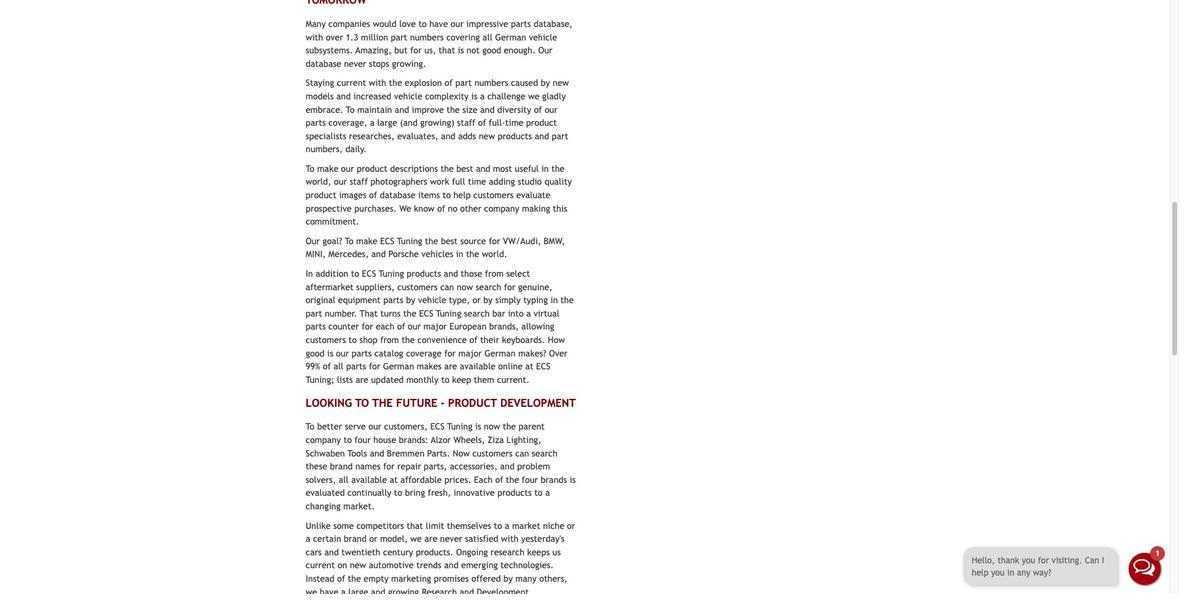 Task type: describe. For each thing, give the bounding box(es) containing it.
updated
[[371, 375, 404, 385]]

is inside in addition to ecs tuning products and those from select aftermarket suppliers, customers       can now search for genuine, original equipment parts by vehicle type, or by simply typing       in the part number. that turns the ecs tuning search bar into a virtual parts counter for       each of our major european brands, allowing customers to shop from the convenience of       their keyboards. how good is our parts catalog coverage for major german makes? over 99% of all parts for german makes are available online at ecs tuning; lists are updated       monthly to keep them current.
[[327, 348, 334, 359]]

0 vertical spatial new
[[553, 78, 569, 88]]

2 vertical spatial german
[[383, 361, 414, 372]]

unlike some competitors that limit themselves to a market niche or a certain brand or       model, we are never satisfied with yesterday's cars and twentieth century products.       ongoing research keeps us current on new automotive trends and emerging technologies. instead of the empty marketing promises offered by many others, we have a large and growing       research and develo
[[306, 521, 579, 595]]

parts down shop
[[352, 348, 372, 359]]

specialists
[[306, 131, 347, 141]]

wheels,
[[454, 435, 485, 446]]

to better serve our customers, ecs tuning is now the parent company to four house       brands: alzor wheels, ziza lighting, schwaben tools and bremmen parts. now customers       can search these brand names for repair parts, accessories, and problem solvers, all       available at affordable prices. each of the four brands is evaluated continually to       bring fresh, innovative products to a changing market.
[[306, 422, 576, 512]]

embrace.
[[306, 104, 344, 115]]

german inside the many companies would love to have our impressive parts database, with over 1.3 million part       numbers covering all german vehicle subsystems. amazing, but for us, that is not good enough.       our database never stops growing.
[[495, 32, 527, 42]]

at inside to better serve our customers, ecs tuning is now the parent company to four house       brands: alzor wheels, ziza lighting, schwaben tools and bremmen parts. now customers       can search these brand names for repair parts, accessories, and problem solvers, all       available at affordable prices. each of the four brands is evaluated continually to       bring fresh, innovative products to a changing market.
[[390, 475, 398, 485]]

good inside the many companies would love to have our impressive parts database, with over 1.3 million part       numbers covering all german vehicle subsystems. amazing, but for us, that is not good enough.       our database never stops growing.
[[483, 45, 502, 55]]

useful
[[515, 163, 539, 174]]

can inside in addition to ecs tuning products and those from select aftermarket suppliers, customers       can now search for genuine, original equipment parts by vehicle type, or by simply typing       in the part number. that turns the ecs tuning search bar into a virtual parts counter for       each of our major european brands, allowing customers to shop from the convenience of       their keyboards. how good is our parts catalog coverage for major german makes? over 99% of all parts for german makes are available online at ecs tuning; lists are updated       monthly to keep them current.
[[441, 282, 454, 292]]

quality
[[545, 177, 572, 187]]

tuning up suppliers,
[[379, 269, 404, 279]]

2 horizontal spatial are
[[445, 361, 457, 372]]

number.
[[325, 308, 357, 319]]

and down the promises
[[460, 587, 474, 595]]

other
[[460, 203, 482, 214]]

the down updated
[[373, 397, 393, 410]]

increased
[[354, 91, 392, 101]]

coverage
[[406, 348, 442, 359]]

99%
[[306, 361, 320, 372]]

the up 'ziza'
[[503, 422, 516, 432]]

affordable
[[401, 475, 442, 485]]

monthly
[[407, 375, 439, 385]]

niche
[[543, 521, 565, 531]]

is up 'wheels,'
[[476, 422, 482, 432]]

themselves
[[447, 521, 492, 531]]

parts down original
[[306, 322, 326, 332]]

good inside in addition to ecs tuning products and those from select aftermarket suppliers, customers       can now search for genuine, original equipment parts by vehicle type, or by simply typing       in the part number. that turns the ecs tuning search bar into a virtual parts counter for       each of our major european brands, allowing customers to shop from the convenience of       their keyboards. how good is our parts catalog coverage for major german makes? over 99% of all parts for german makes are available online at ecs tuning; lists are updated       monthly to keep them current.
[[306, 348, 325, 359]]

a up cars
[[306, 534, 311, 545]]

never inside 'unlike some competitors that limit themselves to a market niche or a certain brand or       model, we are never satisfied with yesterday's cars and twentieth century products.       ongoing research keeps us current on new automotive trends and emerging technologies. instead of the empty marketing promises offered by many others, we have a large and growing       research and develo'
[[440, 534, 463, 545]]

house
[[374, 435, 397, 446]]

automotive
[[369, 561, 414, 571]]

in inside in addition to ecs tuning products and those from select aftermarket suppliers, customers       can now search for genuine, original equipment parts by vehicle type, or by simply typing       in the part number. that turns the ecs tuning search bar into a virtual parts counter for       each of our major european brands, allowing customers to shop from the convenience of       their keyboards. how good is our parts catalog coverage for major german makes? over 99% of all parts for german makes are available online at ecs tuning; lists are updated       monthly to keep them current.
[[551, 295, 558, 306]]

for inside our goal? to make ecs tuning the best source for vw/audi, bmw, mini, mercedes, and       porsche vehicles in the world.
[[489, 236, 501, 246]]

covering
[[447, 32, 480, 42]]

tuning inside our goal? to make ecs tuning the best source for vw/audi, bmw, mini, mercedes, and       porsche vehicles in the world.
[[397, 236, 423, 246]]

many companies would love to have our impressive parts database, with over 1.3 million part       numbers covering all german vehicle subsystems. amazing, but for us, that is not good enough.       our database never stops growing.
[[306, 18, 573, 69]]

on
[[338, 561, 347, 571]]

our up "images" on the left of page
[[334, 177, 347, 187]]

the up the "coverage"
[[402, 335, 415, 345]]

suppliers,
[[356, 282, 395, 292]]

continually
[[348, 488, 392, 499]]

limit
[[426, 521, 445, 531]]

gladly
[[543, 91, 566, 101]]

us,
[[425, 45, 436, 55]]

yesterday's
[[521, 534, 565, 545]]

customers,
[[384, 422, 428, 432]]

to inside the to make our product descriptions the best and most useful in the world, our staff       photographers work full time adding studio quality product images of database items to       help customers evaluate prospective purchases. we know of no other company making this commitment.
[[443, 190, 451, 200]]

improve
[[412, 104, 444, 115]]

online
[[499, 361, 523, 372]]

but
[[395, 45, 408, 55]]

we inside staying current with the explosion of part numbers caused by new models and increased       vehicle complexity is a challenge we gladly embrace. to maintain and improve the size and       diversity of our parts coverage, a large (and growing) staff of full-time product specialists       researches, evaluates, and adds new products and part numbers, daily.
[[528, 91, 540, 101]]

part up complexity
[[456, 78, 472, 88]]

1 vertical spatial four
[[522, 475, 538, 485]]

all inside in addition to ecs tuning products and those from select aftermarket suppliers, customers       can now search for genuine, original equipment parts by vehicle type, or by simply typing       in the part number. that turns the ecs tuning search bar into a virtual parts counter for       each of our major european brands, allowing customers to shop from the convenience of       their keyboards. how good is our parts catalog coverage for major german makes? over 99% of all parts for german makes are available online at ecs tuning; lists are updated       monthly to keep them current.
[[334, 361, 344, 372]]

that inside 'unlike some competitors that limit themselves to a market niche or a certain brand or       model, we are never satisfied with yesterday's cars and twentieth century products.       ongoing research keeps us current on new automotive trends and emerging technologies. instead of the empty marketing promises offered by many others, we have a large and growing       research and develo'
[[407, 521, 423, 531]]

century
[[383, 547, 414, 558]]

for up updated
[[369, 361, 381, 372]]

shop
[[360, 335, 378, 345]]

brand inside to better serve our customers, ecs tuning is now the parent company to four house       brands: alzor wheels, ziza lighting, schwaben tools and bremmen parts. now customers       can search these brand names for repair parts, accessories, and problem solvers, all       available at affordable prices. each of the four brands is evaluated continually to       bring fresh, innovative products to a changing market.
[[330, 462, 353, 472]]

of inside to better serve our customers, ecs tuning is now the parent company to four house       brands: alzor wheels, ziza lighting, schwaben tools and bremmen parts. now customers       can search these brand names for repair parts, accessories, and problem solvers, all       available at affordable prices. each of the four brands is evaluated continually to       bring fresh, innovative products to a changing market.
[[496, 475, 504, 485]]

our up the "coverage"
[[408, 322, 421, 332]]

numbers inside the many companies would love to have our impressive parts database, with over 1.3 million part       numbers covering all german vehicle subsystems. amazing, but for us, that is not good enough.       our database never stops growing.
[[410, 32, 444, 42]]

customers inside the to make our product descriptions the best and most useful in the world, our staff       photographers work full time adding studio quality product images of database items to       help customers evaluate prospective purchases. we know of no other company making this commitment.
[[474, 190, 514, 200]]

a left market
[[505, 521, 510, 531]]

a down the on
[[341, 587, 346, 595]]

looking
[[306, 397, 352, 410]]

product inside staying current with the explosion of part numbers caused by new models and increased       vehicle complexity is a challenge we gladly embrace. to maintain and improve the size and       diversity of our parts coverage, a large (and growing) staff of full-time product specialists       researches, evaluates, and adds new products and part numbers, daily.
[[527, 117, 557, 128]]

and down empty
[[371, 587, 386, 595]]

lighting,
[[507, 435, 542, 446]]

these
[[306, 462, 327, 472]]

amazing,
[[356, 45, 392, 55]]

0 vertical spatial four
[[355, 435, 371, 446]]

them
[[474, 375, 495, 385]]

the down complexity
[[447, 104, 460, 115]]

tuning down type,
[[436, 308, 462, 319]]

make inside the to make our product descriptions the best and most useful in the world, our staff       photographers work full time adding studio quality product images of database items to       help customers evaluate prospective purchases. we know of no other company making this commitment.
[[317, 163, 339, 174]]

the up quality
[[552, 163, 565, 174]]

ecs down the makes?
[[536, 361, 551, 372]]

and up embrace.
[[337, 91, 351, 101]]

for up simply at the left
[[504, 282, 516, 292]]

over
[[326, 32, 343, 42]]

the down source
[[466, 249, 480, 260]]

2 vertical spatial product
[[306, 190, 337, 200]]

complexity
[[425, 91, 469, 101]]

for up shop
[[362, 322, 373, 332]]

(and
[[400, 117, 418, 128]]

and down the growing)
[[441, 131, 456, 141]]

1 vertical spatial search
[[464, 308, 490, 319]]

mini,
[[306, 249, 326, 260]]

each
[[376, 322, 395, 332]]

parent
[[519, 422, 545, 432]]

all inside to better serve our customers, ecs tuning is now the parent company to four house       brands: alzor wheels, ziza lighting, schwaben tools and bremmen parts. now customers       can search these brand names for repair parts, accessories, and problem solvers, all       available at affordable prices. each of the four brands is evaluated continually to       bring fresh, innovative products to a changing market.
[[339, 475, 349, 485]]

to inside the to make our product descriptions the best and most useful in the world, our staff       photographers work full time adding studio quality product images of database items to       help customers evaluate prospective purchases. we know of no other company making this commitment.
[[306, 163, 315, 174]]

us
[[553, 547, 561, 558]]

current inside staying current with the explosion of part numbers caused by new models and increased       vehicle complexity is a challenge we gladly embrace. to maintain and improve the size and       diversity of our parts coverage, a large (and growing) staff of full-time product specialists       researches, evaluates, and adds new products and part numbers, daily.
[[337, 78, 366, 88]]

research
[[422, 587, 457, 595]]

to left keep
[[442, 375, 450, 385]]

part down gladly
[[552, 131, 569, 141]]

diversity
[[498, 104, 532, 115]]

vehicle inside in addition to ecs tuning products and those from select aftermarket suppliers, customers       can now search for genuine, original equipment parts by vehicle type, or by simply typing       in the part number. that turns the ecs tuning search bar into a virtual parts counter for       each of our major european brands, allowing customers to shop from the convenience of       their keyboards. how good is our parts catalog coverage for major german makes? over 99% of all parts for german makes are available online at ecs tuning; lists are updated       monthly to keep them current.
[[418, 295, 447, 306]]

brands
[[541, 475, 567, 485]]

best inside our goal? to make ecs tuning the best source for vw/audi, bmw, mini, mercedes, and       porsche vehicles in the world.
[[441, 236, 458, 246]]

by inside 'unlike some competitors that limit themselves to a market niche or a certain brand or       model, we are never satisfied with yesterday's cars and twentieth century products.       ongoing research keeps us current on new automotive trends and emerging technologies. instead of the empty marketing promises offered by many others, we have a large and growing       research and develo'
[[504, 574, 513, 584]]

the right turns
[[404, 308, 417, 319]]

explosion
[[405, 78, 442, 88]]

stops
[[369, 58, 390, 69]]

2 horizontal spatial or
[[567, 521, 576, 531]]

and up full-
[[481, 104, 495, 115]]

satisfied
[[465, 534, 499, 545]]

vehicle inside staying current with the explosion of part numbers caused by new models and increased       vehicle complexity is a challenge we gladly embrace. to maintain and improve the size and       diversity of our parts coverage, a large (and growing) staff of full-time product specialists       researches, evaluates, and adds new products and part numbers, daily.
[[394, 91, 423, 101]]

competitors
[[357, 521, 404, 531]]

products inside in addition to ecs tuning products and those from select aftermarket suppliers, customers       can now search for genuine, original equipment parts by vehicle type, or by simply typing       in the part number. that turns the ecs tuning search bar into a virtual parts counter for       each of our major european brands, allowing customers to shop from the convenience of       their keyboards. how good is our parts catalog coverage for major german makes? over 99% of all parts for german makes are available online at ecs tuning; lists are updated       monthly to keep them current.
[[407, 269, 441, 279]]

and up useful
[[535, 131, 549, 141]]

growing
[[388, 587, 419, 595]]

bmw,
[[544, 236, 565, 246]]

customers down porsche
[[398, 282, 438, 292]]

1 vertical spatial are
[[356, 375, 369, 385]]

twentieth
[[342, 547, 381, 558]]

million
[[361, 32, 388, 42]]

company inside to better serve our customers, ecs tuning is now the parent company to four house       brands: alzor wheels, ziza lighting, schwaben tools and bremmen parts. now customers       can search these brand names for repair parts, accessories, and problem solvers, all       available at affordable prices. each of the four brands is evaluated continually to       bring fresh, innovative products to a changing market.
[[306, 435, 341, 446]]

development
[[501, 397, 576, 410]]

1 vertical spatial we
[[411, 534, 422, 545]]

our inside the many companies would love to have our impressive parts database, with over 1.3 million part       numbers covering all german vehicle subsystems. amazing, but for us, that is not good enough.       our database never stops growing.
[[451, 18, 464, 29]]

mercedes,
[[329, 249, 369, 260]]

those
[[461, 269, 483, 279]]

many
[[516, 574, 537, 584]]

studio
[[518, 177, 542, 187]]

our down counter
[[336, 348, 349, 359]]

goal?
[[323, 236, 343, 246]]

now inside to better serve our customers, ecs tuning is now the parent company to four house       brands: alzor wheels, ziza lighting, schwaben tools and bremmen parts. now customers       can search these brand names for repair parts, accessories, and problem solvers, all       available at affordable prices. each of the four brands is evaluated continually to       bring fresh, innovative products to a changing market.
[[484, 422, 500, 432]]

maintain
[[358, 104, 392, 115]]

or inside in addition to ecs tuning products and those from select aftermarket suppliers, customers       can now search for genuine, original equipment parts by vehicle type, or by simply typing       in the part number. that turns the ecs tuning search bar into a virtual parts counter for       each of our major european brands, allowing customers to shop from the convenience of       their keyboards. how good is our parts catalog coverage for major german makes? over 99% of all parts for german makes are available online at ecs tuning; lists are updated       monthly to keep them current.
[[473, 295, 481, 306]]

our inside to better serve our customers, ecs tuning is now the parent company to four house       brands: alzor wheels, ziza lighting, schwaben tools and bremmen parts. now customers       can search these brand names for repair parts, accessories, and problem solvers, all       available at affordable prices. each of the four brands is evaluated continually to       bring fresh, innovative products to a changing market.
[[369, 422, 382, 432]]

brand inside 'unlike some competitors that limit themselves to a market niche or a certain brand or       model, we are never satisfied with yesterday's cars and twentieth century products.       ongoing research keeps us current on new automotive trends and emerging technologies. instead of the empty marketing promises offered by many others, we have a large and growing       research and develo'
[[344, 534, 367, 545]]

1.3
[[346, 32, 359, 42]]

ecs up convenience at the bottom of the page
[[419, 308, 434, 319]]

for down convenience at the bottom of the page
[[445, 348, 456, 359]]

models
[[306, 91, 334, 101]]

tools
[[348, 448, 367, 459]]

a inside in addition to ecs tuning products and those from select aftermarket suppliers, customers       can now search for genuine, original equipment parts by vehicle type, or by simply typing       in the part number. that turns the ecs tuning search bar into a virtual parts counter for       each of our major european brands, allowing customers to shop from the convenience of       their keyboards. how good is our parts catalog coverage for major german makes? over 99% of all parts for german makes are available online at ecs tuning; lists are updated       monthly to keep them current.
[[527, 308, 531, 319]]

search inside to better serve our customers, ecs tuning is now the parent company to four house       brands: alzor wheels, ziza lighting, schwaben tools and bremmen parts. now customers       can search these brand names for repair parts, accessories, and problem solvers, all       available at affordable prices. each of the four brands is evaluated continually to       bring fresh, innovative products to a changing market.
[[532, 448, 558, 459]]

to inside to better serve our customers, ecs tuning is now the parent company to four house       brands: alzor wheels, ziza lighting, schwaben tools and bremmen parts. now customers       can search these brand names for repair parts, accessories, and problem solvers, all       available at affordable prices. each of the four brands is evaluated continually to       bring fresh, innovative products to a changing market.
[[306, 422, 315, 432]]

simply
[[496, 295, 521, 306]]

and down certain
[[325, 547, 339, 558]]

commitment.
[[306, 216, 360, 227]]

available inside to better serve our customers, ecs tuning is now the parent company to four house       brands: alzor wheels, ziza lighting, schwaben tools and bremmen parts. now customers       can search these brand names for repair parts, accessories, and problem solvers, all       available at affordable prices. each of the four brands is evaluated continually to       bring fresh, innovative products to a changing market.
[[351, 475, 387, 485]]

fresh,
[[428, 488, 451, 499]]

select
[[507, 269, 531, 279]]

have inside the many companies would love to have our impressive parts database, with over 1.3 million part       numbers covering all german vehicle subsystems. amazing, but for us, that is not good enough.       our database never stops growing.
[[430, 18, 448, 29]]

alzor
[[431, 435, 451, 446]]

typing
[[524, 295, 548, 306]]

no
[[448, 203, 458, 214]]

time inside staying current with the explosion of part numbers caused by new models and increased       vehicle complexity is a challenge we gladly embrace. to maintain and improve the size and       diversity of our parts coverage, a large (and growing) staff of full-time product specialists       researches, evaluates, and adds new products and part numbers, daily.
[[506, 117, 524, 128]]

database inside the to make our product descriptions the best and most useful in the world, our staff       photographers work full time adding studio quality product images of database items to       help customers evaluate prospective purchases. we know of no other company making this commitment.
[[380, 190, 416, 200]]

and left problem
[[501, 462, 515, 472]]

photographers
[[371, 177, 428, 187]]

1 vertical spatial major
[[459, 348, 482, 359]]

to left bring
[[394, 488, 403, 499]]

growing.
[[392, 58, 427, 69]]

the right the typing
[[561, 295, 574, 306]]

the up the "vehicles"
[[425, 236, 439, 246]]

staff inside the to make our product descriptions the best and most useful in the world, our staff       photographers work full time adding studio quality product images of database items to       help customers evaluate prospective purchases. we know of no other company making this commitment.
[[350, 177, 368, 187]]

to left shop
[[349, 335, 357, 345]]

to make our product descriptions the best and most useful in the world, our staff       photographers work full time adding studio quality product images of database items to       help customers evaluate prospective purchases. we know of no other company making this commitment.
[[306, 163, 572, 227]]

adding
[[489, 177, 515, 187]]

staying current with the explosion of part numbers caused by new models and increased       vehicle complexity is a challenge we gladly embrace. to maintain and improve the size and       diversity of our parts coverage, a large (and growing) staff of full-time product specialists       researches, evaluates, and adds new products and part numbers, daily.
[[306, 78, 569, 154]]

porsche
[[389, 249, 419, 260]]

that inside the many companies would love to have our impressive parts database, with over 1.3 million part       numbers covering all german vehicle subsystems. amazing, but for us, that is not good enough.       our database never stops growing.
[[439, 45, 456, 55]]

help
[[454, 190, 471, 200]]

market
[[512, 521, 541, 531]]

parts up turns
[[384, 295, 404, 306]]

0 vertical spatial major
[[424, 322, 447, 332]]

part inside the many companies would love to have our impressive parts database, with over 1.3 million part       numbers covering all german vehicle subsystems. amazing, but for us, that is not good enough.       our database never stops growing.
[[391, 32, 408, 42]]

solvers,
[[306, 475, 336, 485]]



Task type: vqa. For each thing, say whether or not it's contained in the screenshot.
Full at the top left of page
yes



Task type: locate. For each thing, give the bounding box(es) containing it.
0 vertical spatial current
[[337, 78, 366, 88]]

full-
[[489, 117, 506, 128]]

four
[[355, 435, 371, 446], [522, 475, 538, 485]]

0 horizontal spatial available
[[351, 475, 387, 485]]

equipment
[[338, 295, 381, 306]]

turns
[[381, 308, 401, 319]]

1 vertical spatial at
[[390, 475, 398, 485]]

1 horizontal spatial can
[[516, 448, 530, 459]]

current
[[337, 78, 366, 88], [306, 561, 335, 571]]

make
[[317, 163, 339, 174], [356, 236, 378, 246]]

1 horizontal spatial that
[[439, 45, 456, 55]]

with up increased
[[369, 78, 387, 88]]

major up convenience at the bottom of the page
[[424, 322, 447, 332]]

size
[[463, 104, 478, 115]]

parts up enough.
[[511, 18, 531, 29]]

and down house
[[370, 448, 385, 459]]

have up us,
[[430, 18, 448, 29]]

vehicles
[[422, 249, 454, 260]]

prices.
[[445, 475, 472, 485]]

to
[[346, 104, 355, 115], [306, 163, 315, 174], [345, 236, 354, 246], [306, 422, 315, 432]]

numbers inside staying current with the explosion of part numbers caused by new models and increased       vehicle complexity is a challenge we gladly embrace. to maintain and improve the size and       diversity of our parts coverage, a large (and growing) staff of full-time product specialists       researches, evaluates, and adds new products and part numbers, daily.
[[475, 78, 509, 88]]

0 vertical spatial at
[[526, 361, 534, 372]]

not
[[467, 45, 480, 55]]

2 vertical spatial are
[[425, 534, 438, 545]]

world.
[[482, 249, 508, 260]]

our up 'mini,' at the top of the page
[[306, 236, 320, 246]]

at
[[526, 361, 534, 372], [390, 475, 398, 485]]

a inside to better serve our customers, ecs tuning is now the parent company to four house       brands: alzor wheels, ziza lighting, schwaben tools and bremmen parts. now customers       can search these brand names for repair parts, accessories, and problem solvers, all       available at affordable prices. each of the four brands is evaluated continually to       bring fresh, innovative products to a changing market.
[[546, 488, 550, 499]]

0 vertical spatial company
[[484, 203, 520, 214]]

large inside staying current with the explosion of part numbers caused by new models and increased       vehicle complexity is a challenge we gladly embrace. to maintain and improve the size and       diversity of our parts coverage, a large (and growing) staff of full-time product specialists       researches, evaluates, and adds new products and part numbers, daily.
[[378, 117, 398, 128]]

over
[[549, 348, 568, 359]]

others,
[[540, 574, 568, 584]]

0 horizontal spatial four
[[355, 435, 371, 446]]

1 vertical spatial never
[[440, 534, 463, 545]]

current up increased
[[337, 78, 366, 88]]

0 vertical spatial product
[[527, 117, 557, 128]]

growing)
[[421, 117, 455, 128]]

never inside the many companies would love to have our impressive parts database, with over 1.3 million part       numbers covering all german vehicle subsystems. amazing, but for us, that is not good enough.       our database never stops growing.
[[344, 58, 367, 69]]

0 horizontal spatial at
[[390, 475, 398, 485]]

coverage,
[[329, 117, 368, 128]]

that left limit at the bottom of the page
[[407, 521, 423, 531]]

bring
[[405, 488, 425, 499]]

0 vertical spatial large
[[378, 117, 398, 128]]

products inside to better serve our customers, ecs tuning is now the parent company to four house       brands: alzor wheels, ziza lighting, schwaben tools and bremmen parts. now customers       can search these brand names for repair parts, accessories, and problem solvers, all       available at affordable prices. each of the four brands is evaluated continually to       bring fresh, innovative products to a changing market.
[[498, 488, 532, 499]]

ecs inside our goal? to make ecs tuning the best source for vw/audi, bmw, mini, mercedes, and       porsche vehicles in the world.
[[380, 236, 395, 246]]

1 horizontal spatial database
[[380, 190, 416, 200]]

with up research in the bottom left of the page
[[501, 534, 519, 545]]

we right model,
[[411, 534, 422, 545]]

our goal? to make ecs tuning the best source for vw/audi, bmw, mini, mercedes, and       porsche vehicles in the world.
[[306, 236, 565, 260]]

1 vertical spatial that
[[407, 521, 423, 531]]

to down serve on the left of page
[[344, 435, 352, 446]]

0 horizontal spatial in
[[456, 249, 464, 260]]

vehicle left type,
[[418, 295, 447, 306]]

now inside in addition to ecs tuning products and those from select aftermarket suppliers, customers       can now search for genuine, original equipment parts by vehicle type, or by simply typing       in the part number. that turns the ecs tuning search bar into a virtual parts counter for       each of our major european brands, allowing customers to shop from the convenience of       their keyboards. how good is our parts catalog coverage for major german makes? over 99% of all parts for german makes are available online at ecs tuning; lists are updated       monthly to keep them current.
[[457, 282, 473, 292]]

0 horizontal spatial with
[[306, 32, 323, 42]]

company inside the to make our product descriptions the best and most useful in the world, our staff       photographers work full time adding studio quality product images of database items to       help customers evaluate prospective purchases. we know of no other company making this commitment.
[[484, 203, 520, 214]]

is left not
[[458, 45, 464, 55]]

best up the full
[[457, 163, 474, 174]]

0 vertical spatial never
[[344, 58, 367, 69]]

1 horizontal spatial our
[[539, 45, 553, 55]]

0 horizontal spatial have
[[320, 587, 339, 595]]

available up continually
[[351, 475, 387, 485]]

names
[[356, 462, 381, 472]]

1 horizontal spatial have
[[430, 18, 448, 29]]

a down brands
[[546, 488, 550, 499]]

at inside in addition to ecs tuning products and those from select aftermarket suppliers, customers       can now search for genuine, original equipment parts by vehicle type, or by simply typing       in the part number. that turns the ecs tuning search bar into a virtual parts counter for       each of our major european brands, allowing customers to shop from the convenience of       their keyboards. how good is our parts catalog coverage for major german makes? over 99% of all parts for german makes are available online at ecs tuning; lists are updated       monthly to keep them current.
[[526, 361, 534, 372]]

a right into
[[527, 308, 531, 319]]

the left empty
[[348, 574, 361, 584]]

are up keep
[[445, 361, 457, 372]]

staff inside staying current with the explosion of part numbers caused by new models and increased       vehicle complexity is a challenge we gladly embrace. to maintain and improve the size and       diversity of our parts coverage, a large (and growing) staff of full-time product specialists       researches, evaluates, and adds new products and part numbers, daily.
[[457, 117, 476, 128]]

full
[[452, 177, 466, 187]]

our inside the many companies would love to have our impressive parts database, with over 1.3 million part       numbers covering all german vehicle subsystems. amazing, but for us, that is not good enough.       our database never stops growing.
[[539, 45, 553, 55]]

available
[[460, 361, 496, 372], [351, 475, 387, 485]]

and
[[337, 91, 351, 101], [395, 104, 409, 115], [481, 104, 495, 115], [441, 131, 456, 141], [535, 131, 549, 141], [476, 163, 491, 174], [372, 249, 386, 260], [444, 269, 458, 279], [370, 448, 385, 459], [501, 462, 515, 472], [325, 547, 339, 558], [444, 561, 459, 571], [371, 587, 386, 595], [460, 587, 474, 595]]

to inside 'unlike some competitors that limit themselves to a market niche or a certain brand or       model, we are never satisfied with yesterday's cars and twentieth century products.       ongoing research keeps us current on new automotive trends and emerging technologies. instead of the empty marketing promises offered by many others, we have a large and growing       research and develo'
[[494, 521, 502, 531]]

0 horizontal spatial we
[[306, 587, 317, 595]]

european
[[450, 322, 487, 332]]

repair
[[398, 462, 421, 472]]

daily.
[[346, 144, 367, 154]]

2 vertical spatial all
[[339, 475, 349, 485]]

we down instead
[[306, 587, 317, 595]]

1 vertical spatial time
[[468, 177, 486, 187]]

0 vertical spatial make
[[317, 163, 339, 174]]

are inside 'unlike some competitors that limit themselves to a market niche or a certain brand or       model, we are never satisfied with yesterday's cars and twentieth century products.       ongoing research keeps us current on new automotive trends and emerging technologies. instead of the empty marketing promises offered by many others, we have a large and growing       research and develo'
[[425, 534, 438, 545]]

1 horizontal spatial large
[[378, 117, 398, 128]]

to left better
[[306, 422, 315, 432]]

1 vertical spatial database
[[380, 190, 416, 200]]

1 horizontal spatial company
[[484, 203, 520, 214]]

0 vertical spatial time
[[506, 117, 524, 128]]

staff up adds at top
[[457, 117, 476, 128]]

all up evaluated
[[339, 475, 349, 485]]

that
[[439, 45, 456, 55], [407, 521, 423, 531]]

best inside the to make our product descriptions the best and most useful in the world, our staff       photographers work full time adding studio quality product images of database items to       help customers evaluate prospective purchases. we know of no other company making this commitment.
[[457, 163, 474, 174]]

0 vertical spatial with
[[306, 32, 323, 42]]

0 vertical spatial search
[[476, 282, 502, 292]]

parts up lists
[[346, 361, 366, 372]]

1 vertical spatial make
[[356, 236, 378, 246]]

to inside staying current with the explosion of part numbers caused by new models and increased       vehicle complexity is a challenge we gladly embrace. to maintain and improve the size and       diversity of our parts coverage, a large (and growing) staff of full-time product specialists       researches, evaluates, and adds new products and part numbers, daily.
[[346, 104, 355, 115]]

large inside 'unlike some competitors that limit themselves to a market niche or a certain brand or       model, we are never satisfied with yesterday's cars and twentieth century products.       ongoing research keeps us current on new automotive trends and emerging technologies. instead of the empty marketing promises offered by many others, we have a large and growing       research and develo'
[[349, 587, 369, 595]]

with inside 'unlike some competitors that limit themselves to a market niche or a certain brand or       model, we are never satisfied with yesterday's cars and twentieth century products.       ongoing research keeps us current on new automotive trends and emerging technologies. instead of the empty marketing promises offered by many others, we have a large and growing       research and develo'
[[501, 534, 519, 545]]

for inside the many companies would love to have our impressive parts database, with over 1.3 million part       numbers covering all german vehicle subsystems. amazing, but for us, that is not good enough.       our database never stops growing.
[[411, 45, 422, 55]]

tuning
[[397, 236, 423, 246], [379, 269, 404, 279], [436, 308, 462, 319], [447, 422, 473, 432]]

and up '(and'
[[395, 104, 409, 115]]

world,
[[306, 177, 331, 187]]

1 horizontal spatial current
[[337, 78, 366, 88]]

all down the "impressive"
[[483, 32, 493, 42]]

0 vertical spatial that
[[439, 45, 456, 55]]

impressive
[[467, 18, 509, 29]]

0 vertical spatial from
[[485, 269, 504, 279]]

empty
[[364, 574, 389, 584]]

changing
[[306, 501, 341, 512]]

company
[[484, 203, 520, 214], [306, 435, 341, 446]]

2 vertical spatial or
[[369, 534, 378, 545]]

and inside the to make our product descriptions the best and most useful in the world, our staff       photographers work full time adding studio quality product images of database items to       help customers evaluate prospective purchases. we know of no other company making this commitment.
[[476, 163, 491, 174]]

search up problem
[[532, 448, 558, 459]]

0 horizontal spatial never
[[344, 58, 367, 69]]

instead
[[306, 574, 335, 584]]

0 vertical spatial german
[[495, 32, 527, 42]]

1 vertical spatial with
[[369, 78, 387, 88]]

time inside the to make our product descriptions the best and most useful in the world, our staff       photographers work full time adding studio quality product images of database items to       help customers evaluate prospective purchases. we know of no other company making this commitment.
[[468, 177, 486, 187]]

part down original
[[306, 308, 322, 319]]

0 vertical spatial have
[[430, 18, 448, 29]]

emerging
[[462, 561, 498, 571]]

our inside our goal? to make ecs tuning the best source for vw/audi, bmw, mini, mercedes, and       porsche vehicles in the world.
[[306, 236, 320, 246]]

the up work
[[441, 163, 454, 174]]

offered
[[472, 574, 501, 584]]

1 vertical spatial good
[[306, 348, 325, 359]]

1 horizontal spatial available
[[460, 361, 496, 372]]

a up 'researches,'
[[370, 117, 375, 128]]

available inside in addition to ecs tuning products and those from select aftermarket suppliers, customers       can now search for genuine, original equipment parts by vehicle type, or by simply typing       in the part number. that turns the ecs tuning search bar into a virtual parts counter for       each of our major european brands, allowing customers to shop from the convenience of       their keyboards. how good is our parts catalog coverage for major german makes? over 99% of all parts for german makes are available online at ecs tuning; lists are updated       monthly to keep them current.
[[460, 361, 496, 372]]

0 vertical spatial staff
[[457, 117, 476, 128]]

the inside 'unlike some competitors that limit themselves to a market niche or a certain brand or       model, we are never satisfied with yesterday's cars and twentieth century products.       ongoing research keeps us current on new automotive trends and emerging technologies. instead of the empty marketing promises offered by many others, we have a large and growing       research and develo'
[[348, 574, 361, 584]]

our
[[451, 18, 464, 29], [545, 104, 558, 115], [341, 163, 354, 174], [334, 177, 347, 187], [408, 322, 421, 332], [336, 348, 349, 359], [369, 422, 382, 432]]

future
[[396, 397, 438, 410]]

0 horizontal spatial now
[[457, 282, 473, 292]]

good
[[483, 45, 502, 55], [306, 348, 325, 359]]

in
[[306, 269, 313, 279]]

ecs up suppliers,
[[362, 269, 376, 279]]

0 horizontal spatial that
[[407, 521, 423, 531]]

companies
[[329, 18, 371, 29]]

in inside our goal? to make ecs tuning the best source for vw/audi, bmw, mini, mercedes, and       porsche vehicles in the world.
[[456, 249, 464, 260]]

our up house
[[369, 422, 382, 432]]

products inside staying current with the explosion of part numbers caused by new models and increased       vehicle complexity is a challenge we gladly embrace. to maintain and improve the size and       diversity of our parts coverage, a large (and growing) staff of full-time product specialists       researches, evaluates, and adds new products and part numbers, daily.
[[498, 131, 532, 141]]

2 vertical spatial with
[[501, 534, 519, 545]]

keyboards.
[[502, 335, 546, 345]]

in
[[542, 163, 549, 174], [456, 249, 464, 260], [551, 295, 558, 306]]

many
[[306, 18, 326, 29]]

0 vertical spatial now
[[457, 282, 473, 292]]

of inside 'unlike some competitors that limit themselves to a market niche or a certain brand or       model, we are never satisfied with yesterday's cars and twentieth century products.       ongoing research keeps us current on new automotive trends and emerging technologies. instead of the empty marketing promises offered by many others, we have a large and growing       research and develo'
[[337, 574, 345, 584]]

by inside staying current with the explosion of part numbers caused by new models and increased       vehicle complexity is a challenge we gladly embrace. to maintain and improve the size and       diversity of our parts coverage, a large (and growing) staff of full-time product specialists       researches, evaluates, and adds new products and part numbers, daily.
[[541, 78, 550, 88]]

1 vertical spatial all
[[334, 361, 344, 372]]

1 vertical spatial german
[[485, 348, 516, 359]]

counter
[[329, 322, 359, 332]]

vehicle inside the many companies would love to have our impressive parts database, with over 1.3 million part       numbers covering all german vehicle subsystems. amazing, but for us, that is not good enough.       our database never stops growing.
[[529, 32, 558, 42]]

unlike
[[306, 521, 331, 531]]

ecs inside to better serve our customers, ecs tuning is now the parent company to four house       brands: alzor wheels, ziza lighting, schwaben tools and bremmen parts. now customers       can search these brand names for repair parts, accessories, and problem solvers, all       available at affordable prices. each of the four brands is evaluated continually to       bring fresh, innovative products to a changing market.
[[431, 422, 445, 432]]

0 vertical spatial good
[[483, 45, 502, 55]]

vw/audi,
[[503, 236, 541, 246]]

or down competitors
[[369, 534, 378, 545]]

our inside staying current with the explosion of part numbers caused by new models and increased       vehicle complexity is a challenge we gladly embrace. to maintain and improve the size and       diversity of our parts coverage, a large (and growing) staff of full-time product specialists       researches, evaluates, and adds new products and part numbers, daily.
[[545, 104, 558, 115]]

time right the full
[[468, 177, 486, 187]]

a left the challenge
[[480, 91, 485, 101]]

1 vertical spatial best
[[441, 236, 458, 246]]

2 horizontal spatial we
[[528, 91, 540, 101]]

1 vertical spatial vehicle
[[394, 91, 423, 101]]

with inside staying current with the explosion of part numbers caused by new models and increased       vehicle complexity is a challenge we gladly embrace. to maintain and improve the size and       diversity of our parts coverage, a large (and growing) staff of full-time product specialists       researches, evaluates, and adds new products and part numbers, daily.
[[369, 78, 387, 88]]

0 horizontal spatial new
[[350, 561, 366, 571]]

vehicle
[[529, 32, 558, 42], [394, 91, 423, 101], [418, 295, 447, 306]]

items
[[418, 190, 440, 200]]

parts down embrace.
[[306, 117, 326, 128]]

love
[[400, 18, 416, 29]]

our
[[539, 45, 553, 55], [306, 236, 320, 246]]

from down world. at left top
[[485, 269, 504, 279]]

and left most
[[476, 163, 491, 174]]

german down 'catalog' in the left of the page
[[383, 361, 414, 372]]

staff up "images" on the left of page
[[350, 177, 368, 187]]

parts,
[[424, 462, 447, 472]]

and inside our goal? to make ecs tuning the best source for vw/audi, bmw, mini, mercedes, and       porsche vehicles in the world.
[[372, 249, 386, 260]]

1 horizontal spatial are
[[425, 534, 438, 545]]

is right brands
[[570, 475, 576, 485]]

lists
[[337, 375, 353, 385]]

make inside our goal? to make ecs tuning the best source for vw/audi, bmw, mini, mercedes, and       porsche vehicles in the world.
[[356, 236, 378, 246]]

1 horizontal spatial we
[[411, 534, 422, 545]]

available up the them
[[460, 361, 496, 372]]

1 horizontal spatial staff
[[457, 117, 476, 128]]

to down mercedes, in the left top of the page
[[351, 269, 359, 279]]

time
[[506, 117, 524, 128], [468, 177, 486, 187]]

search down those
[[476, 282, 502, 292]]

1 horizontal spatial make
[[356, 236, 378, 246]]

to down brands
[[535, 488, 543, 499]]

parts inside staying current with the explosion of part numbers caused by new models and increased       vehicle complexity is a challenge we gladly embrace. to maintain and improve the size and       diversity of our parts coverage, a large (and growing) staff of full-time product specialists       researches, evaluates, and adds new products and part numbers, daily.
[[306, 117, 326, 128]]

four up "tools"
[[355, 435, 371, 446]]

0 vertical spatial numbers
[[410, 32, 444, 42]]

from up 'catalog' in the left of the page
[[380, 335, 399, 345]]

0 horizontal spatial good
[[306, 348, 325, 359]]

0 horizontal spatial from
[[380, 335, 399, 345]]

type,
[[449, 295, 470, 306]]

0 horizontal spatial major
[[424, 322, 447, 332]]

1 vertical spatial our
[[306, 236, 320, 246]]

0 vertical spatial database
[[306, 58, 342, 69]]

evaluate
[[517, 190, 551, 200]]

are right lists
[[356, 375, 369, 385]]

of
[[445, 78, 453, 88], [534, 104, 542, 115], [478, 117, 486, 128], [369, 190, 377, 200], [437, 203, 446, 214], [397, 322, 405, 332], [470, 335, 478, 345], [323, 361, 331, 372], [496, 475, 504, 485], [337, 574, 345, 584]]

makes?
[[519, 348, 547, 359]]

1 vertical spatial product
[[357, 163, 388, 174]]

our down gladly
[[545, 104, 558, 115]]

or
[[473, 295, 481, 306], [567, 521, 576, 531], [369, 534, 378, 545]]

to up serve on the left of page
[[356, 397, 369, 410]]

1 horizontal spatial or
[[473, 295, 481, 306]]

to up mercedes, in the left top of the page
[[345, 236, 354, 246]]

database
[[306, 58, 342, 69], [380, 190, 416, 200]]

bremmen
[[387, 448, 425, 459]]

brands:
[[399, 435, 429, 446]]

database,
[[534, 18, 573, 29]]

or right type,
[[473, 295, 481, 306]]

new
[[553, 78, 569, 88], [479, 131, 495, 141], [350, 561, 366, 571]]

with inside the many companies would love to have our impressive parts database, with over 1.3 million part       numbers covering all german vehicle subsystems. amazing, but for us, that is not good enough.       our database never stops growing.
[[306, 32, 323, 42]]

0 vertical spatial are
[[445, 361, 457, 372]]

0 horizontal spatial are
[[356, 375, 369, 385]]

we down caused
[[528, 91, 540, 101]]

to inside our goal? to make ecs tuning the best source for vw/audi, bmw, mini, mercedes, and       porsche vehicles in the world.
[[345, 236, 354, 246]]

in inside the to make our product descriptions the best and most useful in the world, our staff       photographers work full time adding studio quality product images of database items to       help customers evaluate prospective purchases. we know of no other company making this commitment.
[[542, 163, 549, 174]]

2 horizontal spatial in
[[551, 295, 558, 306]]

to
[[419, 18, 427, 29], [443, 190, 451, 200], [351, 269, 359, 279], [349, 335, 357, 345], [442, 375, 450, 385], [356, 397, 369, 410], [344, 435, 352, 446], [394, 488, 403, 499], [535, 488, 543, 499], [494, 521, 502, 531]]

four down problem
[[522, 475, 538, 485]]

have down instead
[[320, 587, 339, 595]]

0 horizontal spatial staff
[[350, 177, 368, 187]]

2 vertical spatial search
[[532, 448, 558, 459]]

all inside the many companies would love to have our impressive parts database, with over 1.3 million part       numbers covering all german vehicle subsystems. amazing, but for us, that is not good enough.       our database never stops growing.
[[483, 32, 493, 42]]

is inside staying current with the explosion of part numbers caused by new models and increased       vehicle complexity is a challenge we gladly embrace. to maintain and improve the size and       diversity of our parts coverage, a large (and growing) staff of full-time product specialists       researches, evaluates, and adds new products and part numbers, daily.
[[472, 91, 478, 101]]

convenience
[[418, 335, 467, 345]]

we
[[400, 203, 412, 214]]

ongoing
[[456, 547, 488, 558]]

all
[[483, 32, 493, 42], [334, 361, 344, 372], [339, 475, 349, 485]]

have inside 'unlike some competitors that limit themselves to a market niche or a certain brand or       model, we are never satisfied with yesterday's cars and twentieth century products.       ongoing research keeps us current on new automotive trends and emerging technologies. instead of the empty marketing promises offered by many others, we have a large and growing       research and develo'
[[320, 587, 339, 595]]

0 vertical spatial brand
[[330, 462, 353, 472]]

and inside in addition to ecs tuning products and those from select aftermarket suppliers, customers       can now search for genuine, original equipment parts by vehicle type, or by simply typing       in the part number. that turns the ecs tuning search bar into a virtual parts counter for       each of our major european brands, allowing customers to shop from the convenience of       their keyboards. how good is our parts catalog coverage for major german makes? over 99% of all parts for german makes are available online at ecs tuning; lists are updated       monthly to keep them current.
[[444, 269, 458, 279]]

and left porsche
[[372, 249, 386, 260]]

0 horizontal spatial make
[[317, 163, 339, 174]]

the down problem
[[506, 475, 519, 485]]

2 horizontal spatial new
[[553, 78, 569, 88]]

1 vertical spatial have
[[320, 587, 339, 595]]

1 horizontal spatial with
[[369, 78, 387, 88]]

part up but
[[391, 32, 408, 42]]

1 vertical spatial large
[[349, 587, 369, 595]]

products down the "vehicles"
[[407, 269, 441, 279]]

and left those
[[444, 269, 458, 279]]

products down problem
[[498, 488, 532, 499]]

in down source
[[456, 249, 464, 260]]

is inside the many companies would love to have our impressive parts database, with over 1.3 million part       numbers covering all german vehicle subsystems. amazing, but for us, that is not good enough.       our database never stops growing.
[[458, 45, 464, 55]]

some
[[334, 521, 354, 531]]

can
[[441, 282, 454, 292], [516, 448, 530, 459]]

vehicle down explosion
[[394, 91, 423, 101]]

1 horizontal spatial at
[[526, 361, 534, 372]]

1 vertical spatial brand
[[344, 534, 367, 545]]

1 vertical spatial in
[[456, 249, 464, 260]]

major down their
[[459, 348, 482, 359]]

now
[[457, 282, 473, 292], [484, 422, 500, 432]]

large down empty
[[349, 587, 369, 595]]

0 vertical spatial in
[[542, 163, 549, 174]]

2 vertical spatial we
[[306, 587, 317, 595]]

descriptions
[[390, 163, 438, 174]]

our down daily.
[[341, 163, 354, 174]]

1 vertical spatial numbers
[[475, 78, 509, 88]]

in addition to ecs tuning products and those from select aftermarket suppliers, customers       can now search for genuine, original equipment parts by vehicle type, or by simply typing       in the part number. that turns the ecs tuning search bar into a virtual parts counter for       each of our major european brands, allowing customers to shop from the convenience of       their keyboards. how good is our parts catalog coverage for major german makes? over 99% of all parts for german makes are available online at ecs tuning; lists are updated       monthly to keep them current.
[[306, 269, 574, 385]]

1 horizontal spatial in
[[542, 163, 549, 174]]

researches,
[[349, 131, 395, 141]]

keeps
[[528, 547, 550, 558]]

is up size in the left of the page
[[472, 91, 478, 101]]

tuning inside to better serve our customers, ecs tuning is now the parent company to four house       brands: alzor wheels, ziza lighting, schwaben tools and bremmen parts. now customers       can search these brand names for repair parts, accessories, and problem solvers, all       available at affordable prices. each of the four brands is evaluated continually to       bring fresh, innovative products to a changing market.
[[447, 422, 473, 432]]

to inside the many companies would love to have our impressive parts database, with over 1.3 million part       numbers covering all german vehicle subsystems. amazing, but for us, that is not good enough.       our database never stops growing.
[[419, 18, 427, 29]]

product down daily.
[[357, 163, 388, 174]]

1 horizontal spatial new
[[479, 131, 495, 141]]

1 horizontal spatial numbers
[[475, 78, 509, 88]]

certain
[[313, 534, 341, 545]]

good right not
[[483, 45, 502, 55]]

0 vertical spatial or
[[473, 295, 481, 306]]

tuning up porsche
[[397, 236, 423, 246]]

1 horizontal spatial never
[[440, 534, 463, 545]]

german up enough.
[[495, 32, 527, 42]]

for left us,
[[411, 45, 422, 55]]

new inside 'unlike some competitors that limit themselves to a market niche or a certain brand or       model, we are never satisfied with yesterday's cars and twentieth century products.       ongoing research keeps us current on new automotive trends and emerging technologies. instead of the empty marketing promises offered by many others, we have a large and growing       research and develo'
[[350, 561, 366, 571]]

1 horizontal spatial major
[[459, 348, 482, 359]]

company down adding
[[484, 203, 520, 214]]

research
[[491, 547, 525, 558]]

0 horizontal spatial current
[[306, 561, 335, 571]]

images
[[339, 190, 367, 200]]

can inside to better serve our customers, ecs tuning is now the parent company to four house       brands: alzor wheels, ziza lighting, schwaben tools and bremmen parts. now customers       can search these brand names for repair parts, accessories, and problem solvers, all       available at affordable prices. each of the four brands is evaluated continually to       bring fresh, innovative products to a changing market.
[[516, 448, 530, 459]]

database inside the many companies would love to have our impressive parts database, with over 1.3 million part       numbers covering all german vehicle subsystems. amazing, but for us, that is not good enough.       our database never stops growing.
[[306, 58, 342, 69]]

can down lighting,
[[516, 448, 530, 459]]

customers inside to better serve our customers, ecs tuning is now the parent company to four house       brands: alzor wheels, ziza lighting, schwaben tools and bremmen parts. now customers       can search these brand names for repair parts, accessories, and problem solvers, all       available at affordable prices. each of the four brands is evaluated continually to       bring fresh, innovative products to a changing market.
[[473, 448, 513, 459]]

1 vertical spatial available
[[351, 475, 387, 485]]

model,
[[380, 534, 408, 545]]

0 vertical spatial products
[[498, 131, 532, 141]]

brand
[[330, 462, 353, 472], [344, 534, 367, 545]]

in right useful
[[542, 163, 549, 174]]

1 horizontal spatial good
[[483, 45, 502, 55]]

numbers up the challenge
[[475, 78, 509, 88]]

customers down counter
[[306, 335, 346, 345]]

part inside in addition to ecs tuning products and those from select aftermarket suppliers, customers       can now search for genuine, original equipment parts by vehicle type, or by simply typing       in the part number. that turns the ecs tuning search bar into a virtual parts counter for       each of our major european brands, allowing customers to shop from the convenience of       their keyboards. how good is our parts catalog coverage for major german makes? over 99% of all parts for german makes are available online at ecs tuning; lists are updated       monthly to keep them current.
[[306, 308, 322, 319]]

cars
[[306, 547, 322, 558]]

1 vertical spatial company
[[306, 435, 341, 446]]

current inside 'unlike some competitors that limit themselves to a market niche or a certain brand or       model, we are never satisfied with yesterday's cars and twentieth century products.       ongoing research keeps us current on new automotive trends and emerging technologies. instead of the empty marketing promises offered by many others, we have a large and growing       research and develo'
[[306, 561, 335, 571]]

for inside to better serve our customers, ecs tuning is now the parent company to four house       brands: alzor wheels, ziza lighting, schwaben tools and bremmen parts. now customers       can search these brand names for repair parts, accessories, and problem solvers, all       available at affordable prices. each of the four brands is evaluated continually to       bring fresh, innovative products to a changing market.
[[383, 462, 395, 472]]

market.
[[344, 501, 375, 512]]

serve
[[345, 422, 366, 432]]

for
[[411, 45, 422, 55], [489, 236, 501, 246], [504, 282, 516, 292], [362, 322, 373, 332], [445, 348, 456, 359], [369, 361, 381, 372], [383, 462, 395, 472]]

customers down 'ziza'
[[473, 448, 513, 459]]

1 horizontal spatial from
[[485, 269, 504, 279]]

and up the promises
[[444, 561, 459, 571]]

the down growing.
[[389, 78, 402, 88]]

parts inside the many companies would love to have our impressive parts database, with over 1.3 million part       numbers covering all german vehicle subsystems. amazing, but for us, that is not good enough.       our database never stops growing.
[[511, 18, 531, 29]]



